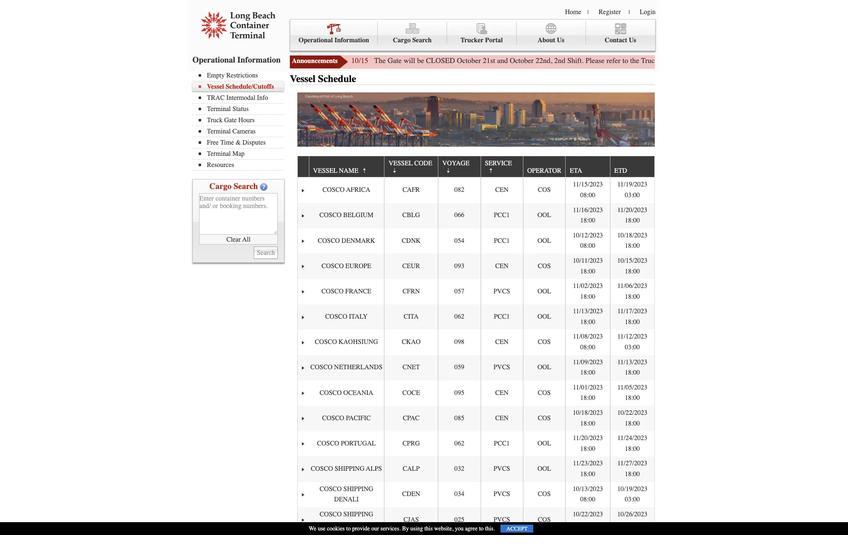 Task type: describe. For each thing, give the bounding box(es) containing it.
ool cell for 10/12/2023
[[523, 228, 566, 254]]

10/26/2023
[[617, 511, 648, 518]]

denmark
[[342, 237, 375, 245]]

cpac cell
[[384, 406, 438, 432]]

row containing 11/20/2023 18:00
[[298, 432, 655, 457]]

18:00 for the 11/23/2023 18:00 cell
[[580, 471, 596, 478]]

ool cell for 11/09/2023
[[523, 355, 566, 381]]

our
[[371, 526, 379, 533]]

11/23/2023 18:00
[[573, 460, 603, 478]]

cargo search link
[[378, 22, 447, 45]]

11/06/2023 18:00 cell
[[610, 279, 655, 305]]

08:00 for 10/12/2023 08:00
[[580, 242, 596, 250]]

059
[[455, 364, 464, 371]]

provide
[[352, 526, 370, 533]]

cos for 10/13/2023
[[538, 491, 551, 498]]

10/15/2023 18:00
[[617, 257, 648, 275]]

vessel for vessel name
[[313, 167, 337, 175]]

cosco belgium cell
[[309, 203, 384, 228]]

03:00 for 11/12/2023 03:00
[[625, 344, 640, 351]]

free
[[207, 139, 219, 146]]

pcc1 cell for 11/13/2023
[[481, 305, 523, 330]]

10/26/2023 18:00
[[617, 511, 648, 529]]

11/08/2023 08:00
[[573, 333, 603, 351]]

cen for 085
[[495, 415, 509, 422]]

by
[[402, 526, 409, 533]]

11/16/2023
[[573, 206, 603, 214]]

row containing 10/12/2023 08:00
[[298, 228, 655, 254]]

0 vertical spatial 11/13/2023 18:00 cell
[[566, 305, 610, 330]]

11/20/2023 18:00 for topmost 11/20/2023 18:00 cell
[[618, 206, 648, 224]]

voyage link
[[442, 156, 470, 177]]

18:00 for the bottommost 10/18/2023 18:00 cell
[[580, 420, 596, 428]]

098 cell
[[438, 330, 481, 355]]

menu bar containing empty restrictions
[[192, 71, 288, 171]]

cfrn cell
[[384, 279, 438, 305]]

ool cell for 11/20/2023
[[523, 432, 566, 457]]

contact us link
[[586, 22, 655, 45]]

11/16/2023 18:00
[[573, 206, 603, 224]]

18:00 for 10/15/2023 18:00 cell
[[625, 268, 640, 275]]

1 vertical spatial search
[[234, 182, 258, 191]]

1 terminal from the top
[[207, 105, 231, 113]]

shipping for jasmine
[[343, 511, 373, 518]]

10/22/2023 18:00
[[617, 409, 648, 428]]

trac
[[207, 94, 225, 102]]

agree
[[465, 526, 478, 533]]

cameras
[[233, 128, 256, 135]]

10/12/2023
[[573, 232, 603, 239]]

shift.
[[568, 56, 584, 65]]

cen cell for 082
[[481, 178, 523, 203]]

18:00 for 10/22/2023 18:00 cell
[[625, 420, 640, 428]]

11/05/2023 18:00 cell
[[610, 381, 655, 406]]

3 cell from the left
[[438, 533, 481, 536]]

cdnk cell
[[384, 228, 438, 254]]

cosco belgium
[[320, 212, 374, 219]]

this.
[[485, 526, 495, 533]]

11/08/2023
[[573, 333, 603, 341]]

025
[[455, 516, 464, 524]]

0 horizontal spatial cargo search
[[210, 182, 258, 191]]

0 horizontal spatial cargo
[[210, 182, 232, 191]]

10/11/2023 18:00
[[573, 257, 603, 275]]

10/22/2023 for 08:00
[[573, 511, 603, 518]]

cnet
[[403, 364, 420, 371]]

10/19/2023 03:00
[[617, 486, 648, 504]]

tree grid containing vessel code
[[298, 156, 655, 536]]

10/22/2023 for 18:00
[[617, 409, 648, 417]]

cosco for cosco pacific
[[322, 415, 344, 422]]

truck inside empty restrictions vessel schedule/cutoffs trac intermodal info terminal status truck gate hours terminal cameras free time & disputes terminal map resources
[[207, 117, 223, 124]]

ool for 11/16/2023
[[538, 212, 551, 219]]

1 vertical spatial 11/13/2023 18:00 cell
[[610, 355, 655, 381]]

10/12/2023 08:00 cell
[[566, 228, 610, 254]]

cos for 11/15/2023
[[538, 186, 551, 194]]

use
[[318, 526, 326, 533]]

032 cell
[[438, 457, 481, 482]]

11/02/2023 18:00
[[573, 283, 603, 301]]

cos cell for 10/11/2023
[[523, 254, 566, 279]]

11/20/2023 for bottommost 11/20/2023 18:00 cell
[[573, 435, 603, 442]]

032
[[455, 466, 464, 473]]

cosco denmark cell
[[309, 228, 384, 254]]

cprg
[[403, 440, 420, 448]]

0 horizontal spatial 10/18/2023 18:00
[[573, 409, 603, 428]]

18:00 for the 11/13/2023 18:00 cell to the top
[[580, 319, 596, 326]]

034 cell
[[438, 482, 481, 508]]

cosco oceania
[[320, 389, 373, 397]]

cosco pacific cell
[[309, 406, 384, 432]]

10/19/2023 03:00 cell
[[610, 482, 655, 508]]

6 cell from the left
[[566, 533, 610, 536]]

093 cell
[[438, 254, 481, 279]]

vessel schedule
[[290, 73, 356, 85]]

11/19/2023 03:00
[[618, 181, 648, 199]]

truck gate hours link
[[199, 117, 284, 124]]

1 | from the left
[[588, 9, 589, 16]]

11/27/2023 18:00 cell
[[610, 457, 655, 482]]

062 cell for cita
[[438, 305, 481, 330]]

1 vertical spatial 11/20/2023 18:00 cell
[[566, 432, 610, 457]]

11/19/2023
[[618, 181, 648, 188]]

10/13/2023 08:00 cell
[[566, 482, 610, 508]]

11/02/2023 18:00 cell
[[566, 279, 610, 305]]

5 cell from the left
[[523, 533, 566, 536]]

eta
[[570, 167, 582, 175]]

1 vertical spatial information
[[237, 55, 281, 65]]

10/26/2023 18:00 cell
[[610, 508, 655, 533]]

10/15/2023 18:00 cell
[[610, 254, 655, 279]]

register link
[[599, 8, 621, 16]]

cos cell for 11/08/2023
[[523, 330, 566, 355]]

cos cell for 11/01/2023
[[523, 381, 566, 406]]

11/13/2023 18:00 for the bottom the 11/13/2023 18:00 cell
[[618, 359, 648, 377]]

11/09/2023 18:00
[[573, 359, 603, 377]]

shipping for alps
[[335, 466, 365, 473]]

11/19/2023 03:00 cell
[[610, 178, 655, 203]]

cden
[[402, 491, 420, 498]]

10/19/2023
[[617, 486, 648, 493]]

vessel name link
[[313, 164, 372, 177]]

08:00 for 10/22/2023 08:00
[[580, 522, 596, 529]]

0 vertical spatial cargo search
[[393, 37, 432, 44]]

098
[[455, 339, 464, 346]]

11/23/2023
[[573, 460, 603, 468]]

pvcs cell for 034
[[481, 482, 523, 508]]

0 horizontal spatial operational information
[[192, 55, 281, 65]]

cita cell
[[384, 305, 438, 330]]

10/18/2023 for the bottommost 10/18/2023 18:00 cell
[[573, 409, 603, 417]]

cosco netherlands
[[310, 364, 383, 371]]

03:00 for 10/19/2023 03:00
[[625, 496, 640, 504]]

18:00 for 11/09/2023 18:00 cell
[[580, 369, 596, 377]]

0 vertical spatial 10/18/2023 18:00 cell
[[610, 228, 655, 254]]

ool for 11/23/2023
[[538, 466, 551, 473]]

cprg cell
[[384, 432, 438, 457]]

pvcs for 025
[[494, 516, 510, 524]]

cosco for cosco africa
[[323, 186, 345, 194]]

3 terminal from the top
[[207, 150, 231, 158]]

cosco europe
[[322, 262, 371, 270]]

11/05/2023 18:00
[[618, 384, 648, 402]]

085 cell
[[438, 406, 481, 432]]

cen for 095
[[495, 389, 509, 397]]

ool cell for 11/13/2023
[[523, 305, 566, 330]]

11/17/2023
[[618, 308, 648, 315]]

cosco pacific
[[322, 415, 371, 422]]

08:00 for 10/13/2023 08:00
[[580, 496, 596, 504]]

us for contact us
[[629, 37, 636, 44]]

1 horizontal spatial information
[[335, 37, 369, 44]]

1 october from the left
[[457, 56, 481, 65]]

cen cell for 085
[[481, 406, 523, 432]]

1 horizontal spatial gate
[[388, 56, 402, 65]]

europe
[[346, 262, 371, 270]]

11/15/2023
[[573, 181, 603, 188]]

name
[[339, 167, 359, 175]]

pcc1 cell for 11/20/2023
[[481, 432, 523, 457]]

18:00 for 11/17/2023 18:00 cell
[[625, 319, 640, 326]]

10/15 the gate will be closed october 21st and october 22nd, 2nd shift. please refer to the truck gate hours web page for further gate details for the week.
[[351, 56, 835, 65]]

0 vertical spatial search
[[412, 37, 432, 44]]

062 cell for cprg
[[438, 432, 481, 457]]

closed
[[426, 56, 455, 65]]

0 vertical spatial 11/20/2023 18:00 cell
[[610, 203, 655, 228]]

11/13/2023 for the 11/13/2023 18:00 cell to the top
[[573, 308, 603, 315]]

cen for 082
[[495, 186, 509, 194]]

clear all
[[226, 236, 251, 243]]

cafr cell
[[384, 178, 438, 203]]

11/20/2023 for topmost 11/20/2023 18:00 cell
[[618, 206, 648, 214]]

trucker portal link
[[447, 22, 517, 45]]

empty restrictions vessel schedule/cutoffs trac intermodal info terminal status truck gate hours terminal cameras free time & disputes terminal map resources
[[207, 72, 274, 169]]

0 horizontal spatial to
[[346, 526, 351, 533]]

france
[[345, 288, 372, 295]]

coce cell
[[384, 381, 438, 406]]

status
[[233, 105, 249, 113]]

calp
[[403, 466, 420, 473]]

code
[[414, 160, 432, 167]]

cos for 10/22/2023
[[538, 516, 551, 524]]

034
[[455, 491, 464, 498]]

cen for 093
[[495, 262, 509, 270]]

home link
[[565, 8, 582, 16]]

cos cell for 10/22/2023
[[523, 508, 566, 533]]

18:00 for top 10/18/2023 18:00 cell
[[625, 242, 640, 250]]

0 vertical spatial 10/18/2023 18:00
[[617, 232, 648, 250]]

ceur cell
[[384, 254, 438, 279]]

11/12/2023
[[618, 333, 648, 341]]

cosco shipping alps cell
[[309, 457, 384, 482]]

ool for 11/09/2023
[[538, 364, 551, 371]]

pcc1 for 11/13/2023
[[494, 313, 510, 321]]

row containing 11/08/2023 08:00
[[298, 330, 655, 355]]

africa
[[346, 186, 370, 194]]

denali
[[334, 496, 359, 504]]

schedule/cutoffs
[[226, 83, 274, 90]]

vessel schedule/cutoffs link
[[199, 83, 284, 90]]

cookies
[[327, 526, 345, 533]]

ool cell for 11/16/2023
[[523, 203, 566, 228]]

service link
[[485, 156, 512, 177]]

cfrn
[[403, 288, 420, 295]]

week.
[[817, 56, 835, 65]]

ool cell for 11/23/2023
[[523, 457, 566, 482]]

terminal map link
[[199, 150, 284, 158]]

cosco for cosco portugal
[[317, 440, 339, 448]]

08:00 for 11/08/2023 08:00
[[580, 344, 596, 351]]

row containing 11/02/2023 18:00
[[298, 279, 655, 305]]

voyage
[[442, 160, 470, 167]]

10/22/2023 18:00 cell
[[610, 406, 655, 432]]

cblg
[[402, 212, 420, 219]]

contact us
[[605, 37, 636, 44]]

095 cell
[[438, 381, 481, 406]]

row containing 11/23/2023 18:00
[[298, 457, 655, 482]]

row containing 11/16/2023 18:00
[[298, 203, 655, 228]]

062 for cita
[[455, 313, 464, 321]]

0 vertical spatial operational
[[299, 37, 333, 44]]

hours inside empty restrictions vessel schedule/cutoffs trac intermodal info terminal status truck gate hours terminal cameras free time & disputes terminal map resources
[[238, 117, 255, 124]]

10/13/2023 08:00
[[573, 486, 603, 504]]

10/15/2023
[[617, 257, 648, 265]]

Enter container numbers and/ or booking numbers.  text field
[[199, 193, 278, 235]]



Task type: vqa. For each thing, say whether or not it's contained in the screenshot.


Task type: locate. For each thing, give the bounding box(es) containing it.
4 08:00 from the top
[[580, 496, 596, 504]]

cell down this.
[[481, 533, 523, 536]]

1 vertical spatial cargo
[[210, 182, 232, 191]]

3 pvcs cell from the top
[[481, 457, 523, 482]]

cargo inside menu bar
[[393, 37, 411, 44]]

3 row from the top
[[298, 203, 655, 228]]

11/02/2023
[[573, 283, 603, 290]]

cosco europe cell
[[309, 254, 384, 279]]

11/20/2023 18:00 down "11/19/2023 03:00" cell at right top
[[618, 206, 648, 224]]

093
[[455, 262, 464, 270]]

1 vertical spatial 10/22/2023
[[573, 511, 603, 518]]

gate right the
[[388, 56, 402, 65]]

0 horizontal spatial for
[[727, 56, 736, 65]]

18:00 inside 11/02/2023 18:00
[[580, 293, 596, 301]]

cosco inside 'cell'
[[325, 313, 347, 321]]

1 vertical spatial 062
[[455, 440, 464, 448]]

1 cen from the top
[[495, 186, 509, 194]]

1 062 cell from the top
[[438, 305, 481, 330]]

cell down jasmine
[[309, 533, 384, 536]]

057
[[455, 288, 464, 295]]

08:00 down "10/13/2023 08:00" cell
[[580, 522, 596, 529]]

11/23/2023 18:00 cell
[[566, 457, 610, 482]]

08:00 down 11/15/2023
[[580, 192, 596, 199]]

row group containing 11/15/2023 08:00
[[298, 178, 655, 536]]

5 cen from the top
[[495, 415, 509, 422]]

12 row from the top
[[298, 432, 655, 457]]

1 vertical spatial operational information
[[192, 55, 281, 65]]

will
[[404, 56, 415, 65]]

this
[[425, 526, 433, 533]]

0 horizontal spatial the
[[630, 56, 639, 65]]

cos
[[538, 186, 551, 194], [538, 262, 551, 270], [538, 339, 551, 346], [538, 389, 551, 397], [538, 415, 551, 422], [538, 491, 551, 498], [538, 516, 551, 524]]

1 horizontal spatial the
[[806, 56, 815, 65]]

18:00 down the 11/24/2023
[[625, 445, 640, 453]]

1 ool from the top
[[538, 212, 551, 219]]

1 pvcs cell from the top
[[481, 279, 523, 305]]

cosco italy
[[325, 313, 368, 321]]

about us link
[[517, 22, 586, 45]]

5 pvcs from the top
[[494, 516, 510, 524]]

row containing 11/09/2023 18:00
[[298, 355, 655, 381]]

18:00 up the 11/24/2023
[[625, 420, 640, 428]]

054 cell
[[438, 228, 481, 254]]

066 cell
[[438, 203, 481, 228]]

15 row from the top
[[298, 508, 655, 533]]

11/13/2023 for the bottom the 11/13/2023 18:00 cell
[[618, 359, 648, 366]]

cosco for cosco italy
[[325, 313, 347, 321]]

6 ool cell from the top
[[523, 432, 566, 457]]

pvcs cell for 059
[[481, 355, 523, 381]]

cos cell for 10/18/2023
[[523, 406, 566, 432]]

1 horizontal spatial search
[[412, 37, 432, 44]]

2 row from the top
[[298, 178, 655, 203]]

0 horizontal spatial vessel
[[207, 83, 224, 90]]

0 vertical spatial shipping
[[335, 466, 365, 473]]

18:00 inside 11/05/2023 18:00
[[625, 395, 640, 402]]

cosco up cookies
[[320, 511, 342, 518]]

11/17/2023 18:00
[[618, 308, 648, 326]]

7 cos from the top
[[538, 516, 551, 524]]

10/22/2023 inside cell
[[573, 511, 603, 518]]

restrictions
[[226, 72, 258, 79]]

None submit
[[254, 247, 278, 259]]

08:00 inside 10/22/2023 08:00
[[580, 522, 596, 529]]

tree grid
[[298, 156, 655, 536]]

oceania
[[343, 389, 373, 397]]

accept button
[[501, 525, 534, 533]]

register
[[599, 8, 621, 16]]

cen cell for 095
[[481, 381, 523, 406]]

5 ool cell from the top
[[523, 355, 566, 381]]

4 cen cell from the top
[[481, 381, 523, 406]]

11/13/2023 18:00 up 11/08/2023 on the bottom
[[573, 308, 603, 326]]

1 horizontal spatial for
[[795, 56, 804, 65]]

2 | from the left
[[629, 9, 630, 16]]

08:00 inside 10/13/2023 08:00
[[580, 496, 596, 504]]

cos cell for 10/13/2023
[[523, 482, 566, 508]]

1 vertical spatial 10/18/2023 18:00 cell
[[566, 406, 610, 432]]

0 horizontal spatial gate
[[224, 117, 237, 124]]

operational up announcements
[[299, 37, 333, 44]]

operational
[[299, 37, 333, 44], [192, 55, 235, 65]]

pcc1 cell for 11/16/2023
[[481, 203, 523, 228]]

18:00 for the 11/02/2023 18:00 cell
[[580, 293, 596, 301]]

057 cell
[[438, 279, 481, 305]]

ool cell
[[523, 203, 566, 228], [523, 228, 566, 254], [523, 279, 566, 305], [523, 305, 566, 330], [523, 355, 566, 381], [523, 432, 566, 457], [523, 457, 566, 482]]

08:00 inside the 11/08/2023 08:00
[[580, 344, 596, 351]]

7 cell from the left
[[610, 533, 655, 536]]

0 horizontal spatial menu bar
[[192, 71, 288, 171]]

| left login link on the right of page
[[629, 9, 630, 16]]

1 horizontal spatial operational
[[299, 37, 333, 44]]

14 row from the top
[[298, 482, 655, 508]]

3 ool cell from the top
[[523, 279, 566, 305]]

information
[[335, 37, 369, 44], [237, 55, 281, 65]]

11/20/2023 18:00 for bottommost 11/20/2023 18:00 cell
[[573, 435, 603, 453]]

13 row from the top
[[298, 457, 655, 482]]

03:00 inside 11/12/2023 03:00
[[625, 344, 640, 351]]

0 vertical spatial hours
[[677, 56, 695, 65]]

0 horizontal spatial vessel
[[313, 167, 337, 175]]

1 vertical spatial truck
[[207, 117, 223, 124]]

gate inside empty restrictions vessel schedule/cutoffs trac intermodal info terminal status truck gate hours terminal cameras free time & disputes terminal map resources
[[224, 117, 237, 124]]

cjas cell
[[384, 508, 438, 533]]

03:00 inside 10/19/2023 03:00
[[625, 496, 640, 504]]

1 horizontal spatial |
[[629, 9, 630, 16]]

ool for 10/12/2023
[[538, 237, 551, 245]]

us right contact
[[629, 37, 636, 44]]

ool for 11/13/2023
[[538, 313, 551, 321]]

1 horizontal spatial october
[[510, 56, 534, 65]]

0 vertical spatial 10/18/2023
[[617, 232, 648, 239]]

11/20/2023
[[618, 206, 648, 214], [573, 435, 603, 442]]

1 horizontal spatial menu bar
[[290, 19, 656, 51]]

0 horizontal spatial truck
[[207, 117, 223, 124]]

18:00 down 10/15/2023 on the top of page
[[625, 268, 640, 275]]

cosco kaohsiung cell
[[309, 330, 384, 355]]

1 ool cell from the top
[[523, 203, 566, 228]]

059 cell
[[438, 355, 481, 381]]

pcc1 for 10/12/2023
[[494, 237, 510, 245]]

16 row from the top
[[298, 533, 655, 536]]

cosco shipping jasmine
[[320, 511, 373, 529]]

ool for 11/20/2023
[[538, 440, 551, 448]]

refer
[[607, 56, 621, 65]]

18:00 down 11/01/2023
[[580, 395, 596, 402]]

5 pvcs cell from the top
[[481, 508, 523, 533]]

10/22/2023 inside cell
[[617, 409, 648, 417]]

2 cen from the top
[[495, 262, 509, 270]]

resources link
[[199, 161, 284, 169]]

18:00 down 11/27/2023
[[625, 471, 640, 478]]

10/22/2023
[[617, 409, 648, 417], [573, 511, 603, 518]]

1 vertical spatial 10/18/2023
[[573, 409, 603, 417]]

4 cell from the left
[[481, 533, 523, 536]]

2 cos from the top
[[538, 262, 551, 270]]

18:00 for the bottom the 11/13/2023 18:00 cell
[[625, 369, 640, 377]]

accept
[[507, 526, 528, 532]]

pvcs for 057
[[494, 288, 510, 295]]

1 horizontal spatial to
[[479, 526, 484, 533]]

0 horizontal spatial 11/20/2023
[[573, 435, 603, 442]]

about us
[[538, 37, 565, 44]]

7 ool cell from the top
[[523, 457, 566, 482]]

cosco portugal cell
[[309, 432, 384, 457]]

3 cos from the top
[[538, 339, 551, 346]]

11/20/2023 down "11/19/2023 03:00" cell at right top
[[618, 206, 648, 214]]

row containing 11/15/2023 08:00
[[298, 178, 655, 203]]

vessel down announcements
[[290, 73, 316, 85]]

0 vertical spatial 11/20/2023 18:00
[[618, 206, 648, 224]]

2 ool from the top
[[538, 237, 551, 245]]

10/12/2023 08:00
[[573, 232, 603, 250]]

ceur
[[402, 262, 420, 270]]

cosco for cosco shipping alps
[[311, 466, 333, 473]]

1 horizontal spatial 11/20/2023 18:00
[[618, 206, 648, 224]]

3 08:00 from the top
[[580, 344, 596, 351]]

10/22/2023 down "10/13/2023 08:00" cell
[[573, 511, 603, 518]]

operational up the empty
[[192, 55, 235, 65]]

cen cell for 098
[[481, 330, 523, 355]]

1 horizontal spatial 11/13/2023
[[618, 359, 648, 366]]

cjas
[[404, 516, 419, 524]]

03:00 down 11/12/2023
[[625, 344, 640, 351]]

4 pvcs from the top
[[494, 491, 510, 498]]

cosco down cosco italy 'cell'
[[315, 339, 337, 346]]

0 horizontal spatial |
[[588, 9, 589, 16]]

18:00 for topmost 11/20/2023 18:00 cell
[[625, 217, 640, 224]]

1 vertical spatial 10/18/2023 18:00
[[573, 409, 603, 428]]

2 for from the left
[[795, 56, 804, 65]]

cell down accept
[[523, 533, 566, 536]]

cosco left 'pacific'
[[322, 415, 344, 422]]

1 horizontal spatial cargo
[[393, 37, 411, 44]]

18:00 inside 11/24/2023 18:00
[[625, 445, 640, 453]]

cosco for cosco france
[[322, 288, 344, 295]]

etd link
[[614, 164, 631, 177]]

pacific
[[346, 415, 371, 422]]

shipping
[[335, 466, 365, 473], [343, 486, 373, 493], [343, 511, 373, 518]]

cosco left denmark
[[318, 237, 340, 245]]

0 vertical spatial menu bar
[[290, 19, 656, 51]]

shipping left "alps"
[[335, 466, 365, 473]]

11/13/2023 down the 11/02/2023 18:00 cell
[[573, 308, 603, 315]]

11/16/2023 18:00 cell
[[566, 203, 610, 228]]

2 cos cell from the top
[[523, 254, 566, 279]]

search down resources link
[[234, 182, 258, 191]]

all
[[242, 236, 251, 243]]

pcc1 cell for 10/12/2023
[[481, 228, 523, 254]]

08:00 down 11/08/2023 on the bottom
[[580, 344, 596, 351]]

1 us from the left
[[557, 37, 565, 44]]

cell down by
[[384, 533, 438, 536]]

18:00 for 11/24/2023 18:00 cell
[[625, 445, 640, 453]]

11/20/2023 18:00 up 11/23/2023 at the bottom of page
[[573, 435, 603, 453]]

6 row from the top
[[298, 279, 655, 305]]

11/01/2023 18:00
[[573, 384, 603, 402]]

10/18/2023 for top 10/18/2023 18:00 cell
[[617, 232, 648, 239]]

2 03:00 from the top
[[625, 344, 640, 351]]

3 03:00 from the top
[[625, 496, 640, 504]]

1 horizontal spatial 11/13/2023 18:00
[[618, 359, 648, 377]]

2 pcc1 from the top
[[494, 237, 510, 245]]

to left this.
[[479, 526, 484, 533]]

cosco left europe
[[322, 262, 344, 270]]

0 vertical spatial cargo
[[393, 37, 411, 44]]

1 horizontal spatial cargo search
[[393, 37, 432, 44]]

us right about
[[557, 37, 565, 44]]

1 horizontal spatial 10/18/2023
[[617, 232, 648, 239]]

5 cos from the top
[[538, 415, 551, 422]]

18:00 down 10/26/2023
[[625, 522, 640, 529]]

062 for cprg
[[455, 440, 464, 448]]

11/09/2023 18:00 cell
[[566, 355, 610, 381]]

18:00 down 11/02/2023
[[580, 293, 596, 301]]

2 cell from the left
[[384, 533, 438, 536]]

to right cookies
[[346, 526, 351, 533]]

18:00 inside 10/15/2023 18:00
[[625, 268, 640, 275]]

18:00 up 11/23/2023 at the bottom of page
[[580, 445, 596, 453]]

18:00 inside 11/23/2023 18:00
[[580, 471, 596, 478]]

18:00 inside 11/17/2023 18:00
[[625, 319, 640, 326]]

october left 21st
[[457, 56, 481, 65]]

cosco for cosco oceania
[[320, 389, 342, 397]]

row containing 10/18/2023 18:00
[[298, 406, 655, 432]]

03:00 inside 11/19/2023 03:00
[[625, 192, 640, 199]]

18:00 for 11/16/2023 18:00 'cell'
[[580, 217, 596, 224]]

08:00 for 11/15/2023 08:00
[[580, 192, 596, 199]]

cblg cell
[[384, 203, 438, 228]]

0 horizontal spatial 11/20/2023 18:00
[[573, 435, 603, 453]]

03:00 down the 11/19/2023
[[625, 192, 640, 199]]

1 row from the top
[[298, 156, 655, 178]]

0 horizontal spatial 10/18/2023
[[573, 409, 603, 417]]

the left week.
[[806, 56, 815, 65]]

10/18/2023 18:00 cell down 11/01/2023 18:00
[[566, 406, 610, 432]]

truck right refer
[[641, 56, 659, 65]]

cosco for cosco europe
[[322, 262, 344, 270]]

2 horizontal spatial gate
[[661, 56, 675, 65]]

cosco left belgium
[[320, 212, 342, 219]]

2 horizontal spatial to
[[623, 56, 628, 65]]

11/01/2023 18:00 cell
[[566, 381, 610, 406]]

cos for 10/11/2023
[[538, 262, 551, 270]]

1 vertical spatial 11/13/2023
[[618, 359, 648, 366]]

10/11/2023
[[573, 257, 603, 265]]

cos for 10/18/2023
[[538, 415, 551, 422]]

0 vertical spatial 11/20/2023
[[618, 206, 648, 214]]

4 pcc1 from the top
[[494, 440, 510, 448]]

ool for 11/02/2023
[[538, 288, 551, 295]]

information up 10/15
[[335, 37, 369, 44]]

3 pcc1 from the top
[[494, 313, 510, 321]]

trucker portal
[[461, 37, 503, 44]]

cos for 11/01/2023
[[538, 389, 551, 397]]

11/13/2023 down 11/12/2023 03:00 cell
[[618, 359, 648, 366]]

5 cen cell from the top
[[481, 406, 523, 432]]

18:00 up 11/05/2023
[[625, 369, 640, 377]]

we
[[309, 526, 316, 533]]

pcc1 for 11/20/2023
[[494, 440, 510, 448]]

cosco for cosco netherlands
[[310, 364, 333, 371]]

cosco netherlands cell
[[309, 355, 384, 381]]

service
[[485, 160, 512, 167]]

cosco left the oceania
[[320, 389, 342, 397]]

row
[[298, 156, 655, 178], [298, 178, 655, 203], [298, 203, 655, 228], [298, 228, 655, 254], [298, 254, 655, 279], [298, 279, 655, 305], [298, 305, 655, 330], [298, 330, 655, 355], [298, 355, 655, 381], [298, 381, 655, 406], [298, 406, 655, 432], [298, 432, 655, 457], [298, 457, 655, 482], [298, 482, 655, 508], [298, 508, 655, 533], [298, 533, 655, 536]]

08:00 inside 10/12/2023 08:00
[[580, 242, 596, 250]]

18:00 down 11/01/2023 18:00 cell
[[580, 420, 596, 428]]

october right and
[[510, 56, 534, 65]]

operational information up announcements
[[299, 37, 369, 44]]

cosco for cosco shipping denali
[[320, 486, 342, 493]]

hours up cameras at left
[[238, 117, 255, 124]]

1 vertical spatial 03:00
[[625, 344, 640, 351]]

cosco france cell
[[309, 279, 384, 305]]

18:00 inside 10/26/2023 18:00
[[625, 522, 640, 529]]

11/05/2023
[[618, 384, 648, 392]]

18:00 for 10/26/2023 18:00 cell
[[625, 522, 640, 529]]

row containing cosco shipping jasmine
[[298, 508, 655, 533]]

2 vertical spatial terminal
[[207, 150, 231, 158]]

cargo up will
[[393, 37, 411, 44]]

cosco for cosco shipping jasmine
[[320, 511, 342, 518]]

cita
[[404, 313, 419, 321]]

1 vertical spatial menu bar
[[192, 71, 288, 171]]

18:00 inside 11/27/2023 18:00
[[625, 471, 640, 478]]

18:00 inside 11/01/2023 18:00
[[580, 395, 596, 402]]

3 pvcs from the top
[[494, 466, 510, 473]]

6 cos cell from the top
[[523, 482, 566, 508]]

shipping inside cosco shipping jasmine
[[343, 511, 373, 518]]

0 vertical spatial 11/13/2023
[[573, 308, 603, 315]]

cosco oceania cell
[[309, 381, 384, 406]]

18:00 inside 10/11/2023 18:00
[[580, 268, 596, 275]]

4 ool from the top
[[538, 313, 551, 321]]

pvcs for 034
[[494, 491, 510, 498]]

11/13/2023 18:00 cell
[[566, 305, 610, 330], [610, 355, 655, 381]]

18:00 for 11/27/2023 18:00 cell
[[625, 471, 640, 478]]

10/18/2023 18:00 up 10/15/2023 on the top of page
[[617, 232, 648, 250]]

062 cell
[[438, 305, 481, 330], [438, 432, 481, 457]]

alps
[[366, 466, 382, 473]]

1 03:00 from the top
[[625, 192, 640, 199]]

7 row from the top
[[298, 305, 655, 330]]

10/18/2023 18:00 cell up 10/15/2023 on the top of page
[[610, 228, 655, 254]]

11/20/2023 18:00 cell
[[610, 203, 655, 228], [566, 432, 610, 457]]

pcc1 for 11/16/2023
[[494, 212, 510, 219]]

menu bar containing operational information
[[290, 19, 656, 51]]

11/12/2023 03:00 cell
[[610, 330, 655, 355]]

2 us from the left
[[629, 37, 636, 44]]

shipping for denali
[[343, 486, 373, 493]]

cos for 11/08/2023
[[538, 339, 551, 346]]

pvcs cell for 032
[[481, 457, 523, 482]]

3 ool from the top
[[538, 288, 551, 295]]

0 vertical spatial 062
[[455, 313, 464, 321]]

1 horizontal spatial vessel
[[389, 160, 413, 167]]

pvcs cell
[[481, 279, 523, 305], [481, 355, 523, 381], [481, 457, 523, 482], [481, 482, 523, 508], [481, 508, 523, 533]]

1 pcc1 from the top
[[494, 212, 510, 219]]

18:00 for 11/06/2023 18:00 cell
[[625, 293, 640, 301]]

11/06/2023
[[618, 283, 648, 290]]

03:00 down 10/19/2023
[[625, 496, 640, 504]]

1 vertical spatial cargo search
[[210, 182, 258, 191]]

1 pcc1 cell from the top
[[481, 203, 523, 228]]

cosco down vessel name
[[323, 186, 345, 194]]

3 cos cell from the top
[[523, 330, 566, 355]]

the right refer
[[630, 56, 639, 65]]

0 vertical spatial 062 cell
[[438, 305, 481, 330]]

4 ool cell from the top
[[523, 305, 566, 330]]

page
[[711, 56, 725, 65]]

095
[[455, 389, 464, 397]]

082 cell
[[438, 178, 481, 203]]

login
[[640, 8, 656, 16]]

062 down 085 cell
[[455, 440, 464, 448]]

10/15
[[351, 56, 368, 65]]

1 08:00 from the top
[[580, 192, 596, 199]]

operator link
[[527, 164, 566, 177]]

cen for 098
[[495, 339, 509, 346]]

9 row from the top
[[298, 355, 655, 381]]

cargo search down resources link
[[210, 182, 258, 191]]

7 cos cell from the top
[[523, 508, 566, 533]]

cell down "you"
[[438, 533, 481, 536]]

0 horizontal spatial information
[[237, 55, 281, 65]]

1 vertical spatial 11/13/2023 18:00
[[618, 359, 648, 377]]

10/18/2023 18:00 down 11/01/2023 18:00 cell
[[573, 409, 603, 428]]

cos cell
[[523, 178, 566, 203], [523, 254, 566, 279], [523, 330, 566, 355], [523, 381, 566, 406], [523, 406, 566, 432], [523, 482, 566, 508], [523, 508, 566, 533]]

0 horizontal spatial search
[[234, 182, 258, 191]]

cell
[[309, 533, 384, 536], [384, 533, 438, 536], [438, 533, 481, 536], [481, 533, 523, 536], [523, 533, 566, 536], [566, 533, 610, 536], [610, 533, 655, 536]]

1 horizontal spatial hours
[[677, 56, 695, 65]]

1 cen cell from the top
[[481, 178, 523, 203]]

vessel down the empty
[[207, 83, 224, 90]]

2 pvcs cell from the top
[[481, 355, 523, 381]]

18:00 inside 11/16/2023 18:00
[[580, 217, 596, 224]]

1 pvcs from the top
[[494, 288, 510, 295]]

062
[[455, 313, 464, 321], [455, 440, 464, 448]]

contact
[[605, 37, 627, 44]]

1 vertical spatial 11/20/2023 18:00
[[573, 435, 603, 453]]

0 horizontal spatial 11/13/2023 18:00
[[573, 308, 603, 326]]

10/11/2023 18:00 cell
[[566, 254, 610, 279]]

cosco shipping denali cell
[[309, 482, 384, 508]]

cosco for cosco belgium
[[320, 212, 342, 219]]

cosco down cosco kaohsiung cell
[[310, 364, 333, 371]]

hours left web
[[677, 56, 695, 65]]

2 pvcs from the top
[[494, 364, 510, 371]]

details
[[774, 56, 794, 65]]

062 cell up 032
[[438, 432, 481, 457]]

0 vertical spatial operational information
[[299, 37, 369, 44]]

row containing 11/01/2023 18:00
[[298, 381, 655, 406]]

18:00 down "11/19/2023 03:00" cell at right top
[[625, 217, 640, 224]]

row group
[[298, 178, 655, 536]]

vessel inside 'link'
[[389, 160, 413, 167]]

1 vertical spatial shipping
[[343, 486, 373, 493]]

for right page
[[727, 56, 736, 65]]

1 horizontal spatial operational information
[[299, 37, 369, 44]]

pvcs cell for 025
[[481, 508, 523, 533]]

row containing vessel code
[[298, 156, 655, 178]]

terminal
[[207, 105, 231, 113], [207, 128, 231, 135], [207, 150, 231, 158]]

18:00 up 11/08/2023 on the bottom
[[580, 319, 596, 326]]

1 horizontal spatial 10/18/2023 18:00
[[617, 232, 648, 250]]

cos cell for 11/15/2023
[[523, 178, 566, 203]]

shipping inside cell
[[335, 466, 365, 473]]

time
[[220, 139, 234, 146]]

2 october from the left
[[510, 56, 534, 65]]

cosco italy cell
[[309, 305, 384, 330]]

2 the from the left
[[806, 56, 815, 65]]

login link
[[640, 8, 656, 16]]

terminal status link
[[199, 105, 284, 113]]

1 the from the left
[[630, 56, 639, 65]]

1 062 from the top
[[455, 313, 464, 321]]

11/08/2023 08:00 cell
[[566, 330, 610, 355]]

2 vertical spatial 03:00
[[625, 496, 640, 504]]

2 pcc1 cell from the top
[[481, 228, 523, 254]]

cnet cell
[[384, 355, 438, 381]]

&
[[236, 139, 241, 146]]

map
[[233, 150, 245, 158]]

intermodal
[[226, 94, 255, 102]]

062 cell up '098'
[[438, 305, 481, 330]]

terminal up free
[[207, 128, 231, 135]]

0 vertical spatial information
[[335, 37, 369, 44]]

menu bar
[[290, 19, 656, 51], [192, 71, 288, 171]]

2 062 cell from the top
[[438, 432, 481, 457]]

4 cos from the top
[[538, 389, 551, 397]]

1 horizontal spatial truck
[[641, 56, 659, 65]]

3 cen cell from the top
[[481, 330, 523, 355]]

cosco left portugal at the left
[[317, 440, 339, 448]]

cosco inside cosco shipping jasmine
[[320, 511, 342, 518]]

4 cos cell from the top
[[523, 381, 566, 406]]

gate left web
[[661, 56, 675, 65]]

terminal up resources
[[207, 150, 231, 158]]

to
[[623, 56, 628, 65], [346, 526, 351, 533], [479, 526, 484, 533]]

1 horizontal spatial vessel
[[290, 73, 316, 85]]

18:00 down 11/06/2023 on the right
[[625, 293, 640, 301]]

cen cell for 093
[[481, 254, 523, 279]]

0 vertical spatial 11/13/2023 18:00
[[573, 308, 603, 326]]

18:00 down 10/11/2023
[[580, 268, 596, 275]]

062 down 057 cell
[[455, 313, 464, 321]]

please
[[586, 56, 605, 65]]

10/22/2023 down 11/05/2023 18:00 cell
[[617, 409, 648, 417]]

ckao cell
[[384, 330, 438, 355]]

6 ool from the top
[[538, 440, 551, 448]]

18:00 inside 11/09/2023 18:00
[[580, 369, 596, 377]]

0 vertical spatial 03:00
[[625, 192, 640, 199]]

085
[[455, 415, 464, 422]]

0 horizontal spatial october
[[457, 56, 481, 65]]

6 cos from the top
[[538, 491, 551, 498]]

3 pcc1 cell from the top
[[481, 305, 523, 330]]

pcc1 cell
[[481, 203, 523, 228], [481, 228, 523, 254], [481, 305, 523, 330], [481, 432, 523, 457]]

2 062 from the top
[[455, 440, 464, 448]]

18:00 for 10/11/2023 18:00 cell
[[580, 268, 596, 275]]

18:00 for 11/01/2023 18:00 cell
[[580, 395, 596, 402]]

calp cell
[[384, 457, 438, 482]]

trucker
[[461, 37, 484, 44]]

truck down trac
[[207, 117, 223, 124]]

10 row from the top
[[298, 381, 655, 406]]

11/13/2023 18:00 up 11/05/2023
[[618, 359, 648, 377]]

pvcs for 059
[[494, 364, 510, 371]]

7 ool from the top
[[538, 466, 551, 473]]

18:00 down 11/23/2023 at the bottom of page
[[580, 471, 596, 478]]

2 ool cell from the top
[[523, 228, 566, 254]]

pvcs
[[494, 288, 510, 295], [494, 364, 510, 371], [494, 466, 510, 473], [494, 491, 510, 498], [494, 516, 510, 524]]

10/18/2023 18:00 cell
[[610, 228, 655, 254], [566, 406, 610, 432]]

1 vertical spatial terminal
[[207, 128, 231, 135]]

cosco africa cell
[[309, 178, 384, 203]]

1 vertical spatial hours
[[238, 117, 255, 124]]

082
[[455, 186, 464, 194]]

1 vertical spatial 11/20/2023
[[573, 435, 603, 442]]

cell down 10/22/2023 08:00
[[566, 533, 610, 536]]

0 horizontal spatial us
[[557, 37, 565, 44]]

5 cos cell from the top
[[523, 406, 566, 432]]

ckao
[[402, 339, 421, 346]]

0 horizontal spatial 10/22/2023
[[573, 511, 603, 518]]

11/24/2023 18:00 cell
[[610, 432, 655, 457]]

2 08:00 from the top
[[580, 242, 596, 250]]

10/22/2023 08:00 cell
[[566, 508, 610, 533]]

vessel code link
[[389, 156, 432, 177]]

2 vertical spatial shipping
[[343, 511, 373, 518]]

1 cos cell from the top
[[523, 178, 566, 203]]

11/15/2023 08:00 cell
[[566, 178, 610, 203]]

08:00 inside 11/15/2023 08:00
[[580, 192, 596, 199]]

10/18/2023 down 11/01/2023 18:00 cell
[[573, 409, 603, 417]]

cosco inside cosco shipping denali
[[320, 486, 342, 493]]

025 cell
[[438, 508, 481, 533]]

11/13/2023 18:00 cell up 11/08/2023 on the bottom
[[566, 305, 610, 330]]

18:00 for bottommost 11/20/2023 18:00 cell
[[580, 445, 596, 453]]

shipping up the 'denali' on the bottom of page
[[343, 486, 373, 493]]

shipping inside cosco shipping denali
[[343, 486, 373, 493]]

vessel for vessel code
[[389, 160, 413, 167]]

08:00 down 10/12/2023
[[580, 242, 596, 250]]

8 row from the top
[[298, 330, 655, 355]]

ool cell for 11/02/2023
[[523, 279, 566, 305]]

5 08:00 from the top
[[580, 522, 596, 529]]

row containing cosco shipping denali
[[298, 482, 655, 508]]

18:00 down 11/16/2023
[[580, 217, 596, 224]]

0 vertical spatial terminal
[[207, 105, 231, 113]]

11/13/2023
[[573, 308, 603, 315], [618, 359, 648, 366]]

us for about us
[[557, 37, 565, 44]]

11/20/2023 18:00 cell down 11/19/2023 03:00
[[610, 203, 655, 228]]

cosco for cosco kaohsiung
[[315, 339, 337, 346]]

4 row from the top
[[298, 228, 655, 254]]

11/20/2023 18:00
[[618, 206, 648, 224], [573, 435, 603, 453]]

1 horizontal spatial us
[[629, 37, 636, 44]]

11/17/2023 18:00 cell
[[610, 305, 655, 330]]

0 horizontal spatial operational
[[192, 55, 235, 65]]

11/24/2023 18:00
[[618, 435, 648, 453]]

cosco left france
[[322, 288, 344, 295]]

gate down status
[[224, 117, 237, 124]]

cen cell
[[481, 178, 523, 203], [481, 254, 523, 279], [481, 330, 523, 355], [481, 381, 523, 406], [481, 406, 523, 432]]

18:00 inside '11/06/2023 18:00'
[[625, 293, 640, 301]]

row containing 11/13/2023 18:00
[[298, 305, 655, 330]]

be
[[417, 56, 424, 65]]

october
[[457, 56, 481, 65], [510, 56, 534, 65]]

cargo down resources
[[210, 182, 232, 191]]

11/13/2023 18:00
[[573, 308, 603, 326], [618, 359, 648, 377]]

cden cell
[[384, 482, 438, 508]]

and
[[497, 56, 508, 65]]

cdnk
[[402, 237, 421, 245]]

trac intermodal info link
[[199, 94, 284, 102]]

1 horizontal spatial 11/20/2023
[[618, 206, 648, 214]]

pvcs cell for 057
[[481, 279, 523, 305]]

vessel inside empty restrictions vessel schedule/cutoffs trac intermodal info terminal status truck gate hours terminal cameras free time & disputes terminal map resources
[[207, 83, 224, 90]]

further
[[738, 56, 758, 65]]

for right details
[[795, 56, 804, 65]]

| right home
[[588, 9, 589, 16]]

18:00 inside the 10/22/2023 18:00
[[625, 420, 640, 428]]

1 vertical spatial operational
[[192, 55, 235, 65]]

cafr
[[403, 186, 420, 194]]

gate
[[760, 56, 772, 65]]

2 terminal from the top
[[207, 128, 231, 135]]

portugal
[[341, 440, 376, 448]]

5 ool from the top
[[538, 364, 551, 371]]

1 horizontal spatial 10/22/2023
[[617, 409, 648, 417]]

search up be
[[412, 37, 432, 44]]

0 horizontal spatial 11/13/2023
[[573, 308, 603, 315]]

cosco africa
[[323, 186, 370, 194]]

vessel left code
[[389, 160, 413, 167]]

vessel
[[290, 73, 316, 85], [207, 83, 224, 90]]

row containing 10/11/2023 18:00
[[298, 254, 655, 279]]

1 cell from the left
[[309, 533, 384, 536]]

cosco shipping jasmine cell
[[309, 508, 384, 533]]

terminal down trac
[[207, 105, 231, 113]]

4 pvcs cell from the top
[[481, 482, 523, 508]]

1 cos from the top
[[538, 186, 551, 194]]

0 horizontal spatial hours
[[238, 117, 255, 124]]

0 vertical spatial truck
[[641, 56, 659, 65]]

11/20/2023 18:00 cell up 11/23/2023 at the bottom of page
[[566, 432, 610, 457]]

cosco left italy
[[325, 313, 347, 321]]

5 row from the top
[[298, 254, 655, 279]]

1 for from the left
[[727, 56, 736, 65]]

18:00 down 11/05/2023
[[625, 395, 640, 402]]

11/13/2023 18:00 cell up 11/05/2023
[[610, 355, 655, 381]]

11 row from the top
[[298, 406, 655, 432]]



